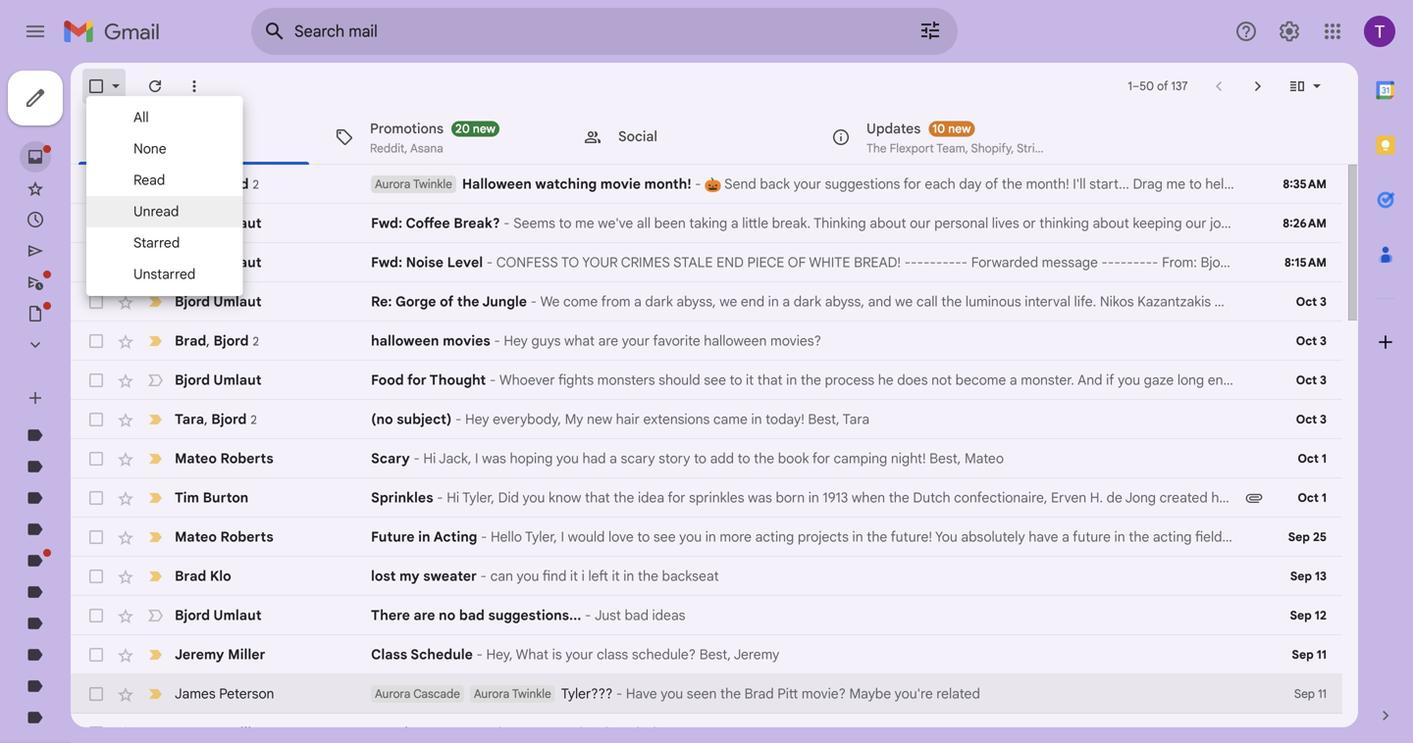 Task type: locate. For each thing, give the bounding box(es) containing it.
1 vertical spatial fwd:
[[371, 254, 402, 271]]

oct up 'sep 25'
[[1298, 491, 1319, 506]]

1 vertical spatial not important switch
[[145, 253, 165, 273]]

0 vertical spatial not
[[1374, 215, 1395, 232]]

whoever
[[499, 372, 555, 389]]

place up "it's"
[[1367, 176, 1401, 193]]

sep for bjord umlaut
[[1290, 609, 1312, 624]]

4 bjord umlaut from the top
[[175, 372, 262, 389]]

0 horizontal spatial me
[[575, 215, 594, 232]]

field!
[[1195, 529, 1226, 546]]

1 horizontal spatial our
[[1186, 215, 1207, 232]]

umlaut
[[213, 215, 262, 232], [213, 254, 262, 271], [1237, 254, 1281, 271], [213, 293, 262, 311], [213, 372, 262, 389], [213, 608, 262, 625]]

best,
[[808, 411, 840, 428], [930, 451, 961, 468], [1230, 529, 1261, 546], [700, 647, 731, 664], [681, 725, 713, 743]]

row up sprinkles
[[71, 440, 1343, 479]]

0 horizontal spatial hi
[[423, 451, 436, 468]]

tyler, right hello
[[525, 529, 557, 546]]

2 halloween from the left
[[704, 333, 767, 350]]

1 horizontal spatial of
[[985, 176, 998, 193]]

end
[[741, 293, 765, 311]]

roberts up "burton"
[[220, 451, 274, 468]]

2 horizontal spatial abyss,
[[1304, 372, 1344, 389]]

me
[[1167, 176, 1186, 193], [575, 215, 594, 232]]

jer
[[716, 725, 736, 743]]

piece
[[747, 254, 785, 271]]

1 acting from the left
[[755, 529, 794, 546]]

umlaut down breaks
[[1237, 254, 1281, 271]]

, up tim burton
[[204, 411, 208, 428]]

twinkle down asana
[[413, 177, 452, 192]]

aurora up who at the bottom left of page
[[474, 688, 510, 702]]

it left i
[[570, 568, 578, 585]]

not important switch
[[145, 214, 165, 234], [145, 253, 165, 273]]

miller
[[228, 647, 265, 664], [228, 725, 265, 743]]

0 vertical spatial miller
[[228, 647, 265, 664]]

twinkle for aurora twinkle halloween watching movie month!
[[413, 177, 452, 192]]

main content
[[71, 63, 1413, 744]]

sep for james peterson
[[1294, 688, 1315, 702]]

in right projects
[[852, 529, 863, 546]]

oct down 11,
[[1296, 334, 1317, 349]]

abyss, down stale
[[677, 293, 716, 311]]

jeremy down james
[[175, 725, 224, 743]]

the
[[1002, 176, 1023, 193], [457, 293, 480, 311], [941, 293, 962, 311], [801, 372, 821, 389], [1347, 372, 1368, 389], [754, 451, 775, 468], [614, 490, 634, 507], [889, 490, 910, 507], [867, 529, 888, 546], [1129, 529, 1150, 546], [638, 568, 659, 585], [720, 686, 741, 703]]

3 down the 2023
[[1320, 334, 1327, 349]]

1 month! from the left
[[644, 176, 692, 193]]

jeremy up james
[[175, 647, 224, 664]]

mateo roberts up "burton"
[[175, 451, 274, 468]]

Search mail text field
[[294, 22, 864, 41]]

oct for food for thought - whoever fights monsters should see to it that in the process he does not become a monster. and if you gaze long enough into an abyss, the abyss w
[[1296, 373, 1317, 388]]

oct 3 down 11,
[[1296, 334, 1327, 349]]

miller down "peterson"
[[228, 725, 265, 743]]

oct 3 for (no subject) - hey everybody, my new hair extensions came in today! best, tara
[[1296, 413, 1327, 427]]

5 row from the top
[[71, 322, 1343, 361]]

0 horizontal spatial of
[[440, 293, 454, 311]]

the left future!
[[867, 529, 888, 546]]

fwd:
[[371, 215, 402, 232], [371, 254, 402, 271]]

8 row from the top
[[71, 440, 1343, 479]]

1 horizontal spatial hi
[[447, 490, 459, 507]]

mateo
[[175, 451, 217, 468], [965, 451, 1004, 468], [175, 529, 217, 546], [1265, 529, 1304, 546]]

row
[[71, 165, 1412, 204], [71, 204, 1413, 243], [71, 243, 1413, 283], [71, 283, 1413, 322], [71, 322, 1343, 361], [71, 361, 1413, 400], [71, 400, 1343, 440], [71, 440, 1343, 479], [71, 479, 1413, 518], [71, 518, 1343, 557], [71, 557, 1343, 597], [71, 597, 1343, 636], [71, 636, 1343, 675], [71, 675, 1343, 715], [71, 715, 1343, 744]]

2 bjord umlaut from the top
[[175, 254, 262, 271]]

None checkbox
[[86, 292, 106, 312], [86, 371, 106, 391], [86, 410, 106, 430], [86, 607, 106, 626], [86, 685, 106, 705], [86, 724, 106, 744], [86, 292, 106, 312], [86, 371, 106, 391], [86, 410, 106, 430], [86, 607, 106, 626], [86, 685, 106, 705], [86, 724, 106, 744]]

can
[[490, 568, 513, 585]]

jeremy miller for class schedule
[[175, 647, 265, 664]]

jeremy miller down the 'james peterson'
[[175, 725, 265, 743]]

0 vertical spatial oct 1
[[1298, 452, 1327, 467]]

1 not important switch from the top
[[145, 214, 165, 234]]

2 fwd: from the top
[[371, 254, 402, 271]]

1 oct 3 from the top
[[1296, 295, 1327, 310]]

1 horizontal spatial bad
[[625, 608, 649, 625]]

main content containing all
[[71, 63, 1413, 744]]

not
[[1374, 215, 1395, 232], [932, 372, 952, 389]]

umlaut up brad , bjord 2 in the top of the page
[[213, 293, 262, 311]]

brad for brad klo
[[175, 568, 206, 585]]

kazantzakis
[[1138, 293, 1211, 311]]

quiet up breaks
[[1243, 176, 1277, 193]]

1 fwd: from the top
[[371, 215, 402, 232]]

or
[[1023, 215, 1036, 232]]

1 row from the top
[[71, 165, 1412, 204]]

row down backseat
[[71, 597, 1343, 636]]

None search field
[[251, 8, 958, 55]]

brad down unstarred
[[175, 332, 206, 350]]

1 horizontal spatial me
[[1167, 176, 1186, 193]]

for
[[904, 176, 921, 193], [407, 372, 427, 389], [812, 451, 830, 468], [668, 490, 686, 507]]

day
[[417, 725, 443, 743]]

umlaut right unstarred
[[213, 254, 262, 271]]

0 horizontal spatial hey,
[[456, 725, 483, 743]]

send back your suggestions for each day of the month! i'll start... drag me to hell a quiet place a quiet place 2
[[721, 176, 1412, 193]]

it
[[746, 372, 754, 389], [570, 568, 578, 585], [612, 568, 620, 585]]

abyss,
[[677, 293, 716, 311], [825, 293, 865, 311], [1304, 372, 1344, 389]]

1 up were
[[1322, 452, 1327, 467]]

1 roberts from the top
[[220, 451, 274, 468]]

enough
[[1208, 372, 1255, 389]]

2 horizontal spatial it
[[746, 372, 754, 389]]

roberts for scary - hi jack, i was hoping you had a scary story to add to the book for camping night! best, mateo
[[220, 451, 274, 468]]

2 vertical spatial of
[[440, 293, 454, 311]]

in right left
[[623, 568, 634, 585]]

1 vertical spatial hi
[[447, 490, 459, 507]]

bad right no
[[459, 608, 485, 625]]

related
[[937, 686, 980, 703]]

aurora for aurora twinkle halloween watching movie month!
[[375, 177, 411, 192]]

1
[[1128, 79, 1133, 94], [1322, 452, 1327, 467], [1322, 491, 1327, 506]]

oct for (no subject) - hey everybody, my new hair extensions came in today! best, tara
[[1296, 413, 1317, 427]]

not right the does
[[932, 372, 952, 389]]

9 row from the top
[[71, 479, 1413, 518]]

mateo roberts down "burton"
[[175, 529, 274, 546]]

interval
[[1025, 293, 1071, 311]]

best, right field!
[[1230, 529, 1261, 546]]

2 3 from the top
[[1320, 334, 1327, 349]]

1 vertical spatial twinkle
[[512, 688, 551, 702]]

twinkle up the wants
[[512, 688, 551, 702]]

25
[[1313, 531, 1327, 545]]

1 quiet from the left
[[1243, 176, 1277, 193]]

the left process
[[801, 372, 821, 389]]

1 vertical spatial mateo roberts
[[175, 529, 274, 546]]

umlaut for fwd: noise level - confess to your crimes stale end piece of white bread! ---------- forwarded message --------- from: bjord umlaut <sicritbjordd@gmail.c
[[213, 254, 262, 271]]

confectionaire,
[[954, 490, 1048, 507]]

best, right night!
[[930, 451, 961, 468]]

1 horizontal spatial we
[[895, 293, 913, 311]]

2 not important switch from the top
[[145, 253, 165, 273]]

3 3 from the top
[[1320, 373, 1327, 388]]

did
[[498, 490, 519, 507]]

bjord umlaut down klo
[[175, 608, 262, 625]]

bjord umlaut for there are no bad suggestions...
[[175, 608, 262, 625]]

0 horizontal spatial your
[[566, 647, 593, 664]]

2 roberts from the top
[[220, 529, 274, 546]]

subject)
[[397, 411, 452, 428]]

1 horizontal spatial twinkle
[[512, 688, 551, 702]]

aurora twinkle
[[474, 688, 551, 702]]

1 horizontal spatial hey,
[[486, 647, 513, 664]]

0 vertical spatial hey
[[504, 333, 528, 350]]

are left no
[[414, 608, 435, 625]]

0 horizontal spatial place
[[1280, 176, 1314, 193]]

11 row from the top
[[71, 557, 1343, 597]]

4 3 from the top
[[1320, 413, 1327, 427]]

important mainly because you often read messages with this label. switch
[[145, 175, 165, 194]]

0 horizontal spatial abyss,
[[677, 293, 716, 311]]

month!
[[644, 176, 692, 193], [1026, 176, 1070, 193]]

a right hell
[[1231, 176, 1240, 193]]

about down start...
[[1093, 215, 1129, 232]]

1 right they on the right bottom of page
[[1322, 491, 1327, 506]]

monsters
[[597, 372, 655, 389]]

14 row from the top
[[71, 675, 1343, 715]]

idea
[[638, 490, 665, 507]]

promotions
[[370, 120, 444, 137]]

jeremy for class schedule - hey, what is your class schedule? best, jeremy
[[175, 647, 224, 664]]

0 vertical spatial brad
[[175, 332, 206, 350]]

halloween
[[462, 176, 532, 193]]

bjord umlaut down starred at top
[[175, 254, 262, 271]]

0 vertical spatial that
[[758, 372, 783, 389]]

that up today!
[[758, 372, 783, 389]]

0 vertical spatial jeremy miller
[[175, 647, 265, 664]]

1 miller from the top
[[228, 647, 265, 664]]

for right book
[[812, 451, 830, 468]]

oct 3 for re: gorge of the jungle - we come from a dark abyss, we end in a dark abyss, and we call the luminous interval life. nikos kazantzakis on mon, sep 11, 2023 at 10:24 am
[[1296, 295, 1327, 310]]

fwd: for fwd: noise level - confess to your crimes stale end piece of white bread! ---------- forwarded message --------- from: bjord umlaut <sicritbjordd@gmail.c
[[371, 254, 402, 271]]

1 vertical spatial oct 1
[[1298, 491, 1327, 506]]

see
[[704, 372, 726, 389], [654, 529, 676, 546]]

aurora for aurora cascade
[[375, 688, 411, 702]]

2 jeremy miller from the top
[[175, 725, 265, 743]]

2 vertical spatial are
[[414, 608, 435, 625]]

1 dark from the left
[[645, 293, 673, 311]]

1 horizontal spatial not
[[1374, 215, 1395, 232]]

row containing brad klo
[[71, 557, 1343, 597]]

of
[[1157, 79, 1168, 94], [985, 176, 998, 193], [440, 293, 454, 311]]

0 horizontal spatial not
[[932, 372, 952, 389]]

3 bjord umlaut from the top
[[175, 293, 262, 311]]

2 horizontal spatial new
[[948, 122, 971, 136]]

drag
[[1133, 176, 1163, 193]]

was
[[482, 451, 506, 468], [748, 490, 772, 507]]

start...
[[1090, 176, 1130, 193]]

1 vertical spatial hey
[[465, 411, 489, 428]]

stale
[[673, 254, 713, 271]]

hair
[[616, 411, 640, 428]]

movie?
[[802, 686, 846, 703]]

we left call
[[895, 293, 913, 311]]

0 horizontal spatial i
[[475, 451, 479, 468]]

oct 3 for food for thought - whoever fights monsters should see to it that in the process he does not become a monster. and if you gaze long enough into an abyss, the abyss w
[[1296, 373, 1327, 388]]

you right can
[[517, 568, 539, 585]]

twinkle inside aurora twinkle halloween watching movie month!
[[413, 177, 452, 192]]

1 vertical spatial was
[[748, 490, 772, 507]]

2 oct 3 from the top
[[1296, 334, 1327, 349]]

bjord umlaut for re: gorge of the jungle
[[175, 293, 262, 311]]

2 inside the bjord 2
[[253, 177, 259, 192]]

sep 11
[[1292, 648, 1327, 663], [1294, 688, 1327, 702], [1292, 727, 1327, 742]]

1 left 50
[[1128, 79, 1133, 94]]

updates, 10 new messages, tab
[[816, 110, 1063, 165]]

was left the hoping at the bottom of page
[[482, 451, 506, 468]]

1 jeremy miller from the top
[[175, 647, 265, 664]]

row up little
[[71, 165, 1412, 204]]

0 vertical spatial see
[[704, 372, 726, 389]]

1 horizontal spatial it
[[612, 568, 620, 585]]

see down idea
[[654, 529, 676, 546]]

1 horizontal spatial a
[[1318, 176, 1326, 193]]

b
[[1409, 215, 1413, 232]]

0 horizontal spatial about
[[870, 215, 906, 232]]

1 vertical spatial 11
[[1318, 688, 1327, 702]]

2 mateo roberts from the top
[[175, 529, 274, 546]]

new inside row
[[587, 411, 613, 428]]

ideas
[[652, 608, 686, 625]]

2 inside brad , bjord 2
[[253, 334, 259, 349]]

0 vertical spatial 11
[[1317, 648, 1327, 663]]

0 horizontal spatial hey
[[465, 411, 489, 428]]

tyler,
[[462, 490, 495, 507], [525, 529, 557, 546]]

row containing tim burton
[[71, 479, 1413, 518]]

0 vertical spatial ,
[[206, 332, 210, 350]]

new
[[473, 122, 496, 136], [948, 122, 971, 136], [587, 411, 613, 428]]

1 vertical spatial tyler,
[[525, 529, 557, 546]]

1 vertical spatial roberts
[[220, 529, 274, 546]]

1 horizontal spatial acting
[[1153, 529, 1192, 546]]

future!
[[891, 529, 932, 546]]

0 horizontal spatial new
[[473, 122, 496, 136]]

row down send
[[71, 204, 1413, 243]]

0 horizontal spatial that
[[585, 490, 610, 507]]

umlaut down klo
[[213, 608, 262, 625]]

1 vertical spatial hey,
[[456, 725, 483, 743]]

what
[[564, 333, 595, 350]]

0 horizontal spatial bad
[[459, 608, 485, 625]]

to right add
[[738, 451, 750, 468]]

advanced search options image
[[911, 11, 950, 50]]

oct 3 right into
[[1296, 373, 1327, 388]]

None checkbox
[[86, 77, 106, 96], [86, 332, 106, 351], [86, 450, 106, 469], [86, 489, 106, 508], [86, 528, 106, 548], [86, 567, 106, 587], [86, 646, 106, 665], [86, 77, 106, 96], [86, 332, 106, 351], [86, 450, 106, 469], [86, 489, 106, 508], [86, 528, 106, 548], [86, 567, 106, 587], [86, 646, 106, 665]]

acting left field!
[[1153, 529, 1192, 546]]

aurora inside aurora twinkle halloween watching movie month!
[[375, 177, 411, 192]]

are right what
[[598, 333, 619, 350]]

dark down 'crimes'
[[645, 293, 673, 311]]

our left personal
[[910, 215, 931, 232]]

quiet right 8:35 am
[[1330, 176, 1364, 193]]

oct for re: gorge of the jungle - we come from a dark abyss, we end in a dark abyss, and we call the luminous interval life. nikos kazantzakis on mon, sep 11, 2023 at 10:24 am
[[1296, 295, 1317, 310]]

sep 11 for jeremy miller
[[1292, 648, 1327, 663]]

month! up been
[[644, 176, 692, 193]]

3 for halloween movies - hey guys what are your favorite halloween movies?
[[1320, 334, 1327, 349]]

1 our from the left
[[910, 215, 931, 232]]

the left jungle
[[457, 293, 480, 311]]

bjord umlaut for food for thought
[[175, 372, 262, 389]]

2 horizontal spatial your
[[794, 176, 822, 193]]

new inside updates, 10 new messages, tab
[[948, 122, 971, 136]]

0 vertical spatial not important switch
[[145, 214, 165, 234]]

w
[[1411, 372, 1413, 389]]

0 horizontal spatial a
[[1231, 176, 1240, 193]]

bad right just
[[625, 608, 649, 625]]

1 vertical spatial miller
[[228, 725, 265, 743]]

2 horizontal spatial are
[[1289, 215, 1309, 232]]

new inside promotions, 20 new messages, tab
[[473, 122, 496, 136]]

best, up seen
[[700, 647, 731, 664]]

tara , bjord 2
[[175, 411, 257, 428]]

0 vertical spatial tyler,
[[462, 490, 495, 507]]

oct right into
[[1296, 373, 1317, 388]]

abyss, left and
[[825, 293, 865, 311]]

class
[[597, 647, 628, 664]]

your right is in the bottom of the page
[[566, 647, 593, 664]]

noise
[[406, 254, 444, 271]]

do
[[575, 725, 591, 743]]

come
[[563, 293, 598, 311]]

3 for food for thought - whoever fights monsters should see to it that in the process he does not become a monster. and if you gaze long enough into an abyss, the abyss w
[[1320, 373, 1327, 388]]

originally
[[1345, 490, 1402, 507]]

0 vertical spatial hi
[[423, 451, 436, 468]]

of for 1 50 of 137
[[1157, 79, 1168, 94]]

today!
[[766, 411, 805, 428]]

oct for halloween movies - hey guys what are your favorite halloween movies?
[[1296, 334, 1317, 349]]

1 3 from the top
[[1320, 295, 1327, 310]]

oct 3 for halloween movies - hey guys what are your favorite halloween movies?
[[1296, 334, 1327, 349]]

roberts down "burton"
[[220, 529, 274, 546]]

1913
[[823, 490, 848, 507]]

are left 'good.'
[[1289, 215, 1309, 232]]

tara up camping
[[843, 411, 870, 428]]

row down end
[[71, 283, 1413, 322]]

1 vertical spatial 1
[[1322, 452, 1327, 467]]

0 vertical spatial was
[[482, 451, 506, 468]]

1 vertical spatial of
[[985, 176, 998, 193]]

3
[[1320, 295, 1327, 310], [1320, 334, 1327, 349], [1320, 373, 1327, 388], [1320, 413, 1327, 427]]

12 row from the top
[[71, 597, 1343, 636]]

, for brad
[[206, 332, 210, 350]]

1 vertical spatial i
[[561, 529, 564, 546]]

older image
[[1248, 77, 1268, 96]]

7 row from the top
[[71, 400, 1343, 440]]

1 halloween from the left
[[371, 333, 439, 350]]

tab list
[[1358, 63, 1413, 673], [71, 110, 1358, 165]]

class schedule - hey, what is your class schedule? best, jeremy
[[371, 647, 780, 664]]

10 row from the top
[[71, 518, 1343, 557]]

1 horizontal spatial about
[[1093, 215, 1129, 232]]

in right "future"
[[1115, 529, 1125, 546]]

brad
[[175, 332, 206, 350], [175, 568, 206, 585], [745, 686, 774, 703]]

to left add
[[694, 451, 707, 468]]

oct for scary - hi jack, i was hoping you had a scary story to add to the book for camping night! best, mateo
[[1298, 452, 1319, 467]]

social tab
[[567, 110, 815, 165]]

2 horizontal spatial of
[[1157, 79, 1168, 94]]

miller for beach
[[228, 725, 265, 743]]

oct 3 down an
[[1296, 413, 1327, 427]]

0 horizontal spatial tyler,
[[462, 490, 495, 507]]

1 bjord umlaut from the top
[[175, 215, 262, 232]]

15 row from the top
[[71, 715, 1343, 744]]

we left end
[[720, 293, 737, 311]]

0 vertical spatial mateo roberts
[[175, 451, 274, 468]]

see right the should
[[704, 372, 726, 389]]

11,
[[1298, 293, 1312, 311]]

aurora twinkle halloween watching movie month!
[[375, 176, 692, 193]]

11 for james peterson
[[1318, 688, 1327, 702]]

a
[[1231, 176, 1240, 193], [1318, 176, 1326, 193]]

bjord 2
[[213, 175, 259, 193]]

0 vertical spatial twinkle
[[413, 177, 452, 192]]

i
[[475, 451, 479, 468], [561, 529, 564, 546]]

2 place from the left
[[1367, 176, 1401, 193]]

it right left
[[612, 568, 620, 585]]

our
[[910, 215, 931, 232], [1186, 215, 1207, 232]]

umlaut for there are no bad suggestions... - just bad ideas
[[213, 608, 262, 625]]

1 horizontal spatial quiet
[[1330, 176, 1364, 193]]

schedule
[[411, 647, 473, 664]]

2 miller from the top
[[228, 725, 265, 743]]

1 vertical spatial me
[[575, 215, 594, 232]]

halloween
[[371, 333, 439, 350], [704, 333, 767, 350]]

1 about from the left
[[870, 215, 906, 232]]

jeremy miller up the 'james peterson'
[[175, 647, 265, 664]]

5 bjord umlaut from the top
[[175, 608, 262, 625]]

you right the if
[[1118, 372, 1141, 389]]

0 vertical spatial sep 11
[[1292, 648, 1327, 663]]

find
[[543, 568, 567, 585]]

4 row from the top
[[71, 283, 1413, 322]]

1 horizontal spatial dark
[[794, 293, 822, 311]]

0 horizontal spatial month!
[[644, 176, 692, 193]]

life.
[[1074, 293, 1097, 311]]

level
[[447, 254, 483, 271]]

0 horizontal spatial acting
[[755, 529, 794, 546]]

maybe
[[850, 686, 891, 703]]

1 place from the left
[[1280, 176, 1314, 193]]

1 horizontal spatial new
[[587, 411, 613, 428]]

2 we from the left
[[895, 293, 913, 311]]

i left would
[[561, 529, 564, 546]]

1 we from the left
[[720, 293, 737, 311]]

0 horizontal spatial we
[[720, 293, 737, 311]]

created
[[1160, 490, 1208, 507]]

3 oct 3 from the top
[[1296, 373, 1327, 388]]

miller up "peterson"
[[228, 647, 265, 664]]

sep
[[1270, 293, 1294, 311], [1288, 531, 1310, 545], [1290, 570, 1312, 584], [1290, 609, 1312, 624], [1292, 648, 1314, 663], [1294, 688, 1315, 702], [1292, 727, 1314, 742]]

in right end
[[768, 293, 779, 311]]

bjord umlaut for fwd: noise level
[[175, 254, 262, 271]]

4 oct 3 from the top
[[1296, 413, 1327, 427]]

new for promotions
[[473, 122, 496, 136]]

0 horizontal spatial halloween
[[371, 333, 439, 350]]

1 horizontal spatial are
[[598, 333, 619, 350]]

1 vertical spatial not
[[932, 372, 952, 389]]

halloween down gorge in the left of the page
[[371, 333, 439, 350]]

thinking
[[814, 215, 866, 232]]

new for updates
[[948, 122, 971, 136]]

oct down an
[[1296, 413, 1317, 427]]

sep 25
[[1288, 531, 1327, 545]]

11
[[1317, 648, 1327, 663], [1318, 688, 1327, 702], [1317, 727, 1327, 742]]

hey down the thought
[[465, 411, 489, 428]]

navigation
[[0, 63, 236, 744]]

1 mateo roberts from the top
[[175, 451, 274, 468]]

0 horizontal spatial twinkle
[[413, 177, 452, 192]]

month! left i'll
[[1026, 176, 1070, 193]]

movie
[[600, 176, 641, 193]]

oct up they on the right bottom of page
[[1298, 452, 1319, 467]]



Task type: describe. For each thing, give the bounding box(es) containing it.
2 quiet from the left
[[1330, 176, 1364, 193]]

2 month! from the left
[[1026, 176, 1070, 193]]

sprinkles
[[689, 490, 745, 507]]

in right came
[[751, 411, 762, 428]]

end
[[717, 254, 744, 271]]

jeremy miller for beach day
[[175, 725, 265, 743]]

1 oct 1 from the top
[[1298, 452, 1327, 467]]

de
[[1107, 490, 1123, 507]]

to left hell
[[1189, 176, 1202, 193]]

know
[[549, 490, 581, 507]]

mateo up 'brad klo'
[[175, 529, 217, 546]]

🎃 image
[[705, 177, 721, 194]]

gorge
[[395, 293, 436, 311]]

sep for brad klo
[[1290, 570, 1312, 584]]

a right do
[[594, 725, 602, 743]]

sep 11 for james peterson
[[1294, 688, 1327, 702]]

watching
[[535, 176, 597, 193]]

day?
[[648, 725, 678, 743]]

call
[[917, 293, 938, 311]]

cascade
[[413, 688, 460, 702]]

0 horizontal spatial are
[[414, 608, 435, 625]]

the down jong
[[1129, 529, 1150, 546]]

row containing tara
[[71, 400, 1343, 440]]

sep 13
[[1290, 570, 1327, 584]]

good.
[[1313, 215, 1349, 232]]

0 vertical spatial are
[[1289, 215, 1309, 232]]

11 for jeremy miller
[[1317, 648, 1327, 663]]

there
[[371, 608, 410, 625]]

backseat
[[662, 568, 719, 585]]

promotions, 20 new messages, tab
[[319, 110, 566, 165]]

2 row from the top
[[71, 204, 1413, 243]]

a right end
[[783, 293, 790, 311]]

mateo up confectionaire,
[[965, 451, 1004, 468]]

hagelslag.
[[1212, 490, 1275, 507]]

night!
[[891, 451, 926, 468]]

6 row from the top
[[71, 361, 1413, 400]]

brad for brad , bjord 2
[[175, 332, 206, 350]]

you right did
[[523, 490, 545, 507]]

a right become
[[1010, 372, 1017, 389]]

137
[[1171, 79, 1188, 94]]

jeremy up tyler??? - have you seen the brad pitt movie? maybe you're related
[[734, 647, 780, 664]]

2 vertical spatial 1
[[1322, 491, 1327, 506]]

all
[[637, 215, 651, 232]]

in left 1913
[[809, 490, 819, 507]]

a left little
[[731, 215, 739, 232]]

toggle split pane mode image
[[1288, 77, 1307, 96]]

the left the abyss
[[1347, 372, 1368, 389]]

a left b
[[1398, 215, 1406, 232]]

2 up b
[[1405, 176, 1412, 193]]

of for re: gorge of the jungle - we come from a dark abyss, we end in a dark abyss, and we call the luminous interval life. nikos kazantzakis on mon, sep 11, 2023 at 10:24 am
[[440, 293, 454, 311]]

0 vertical spatial your
[[794, 176, 822, 193]]

my
[[565, 411, 583, 428]]

he
[[878, 372, 894, 389]]

scary
[[371, 451, 410, 468]]

a right have
[[1062, 529, 1070, 546]]

2 oct 1 from the top
[[1298, 491, 1327, 506]]

it for left
[[612, 568, 620, 585]]

what
[[516, 647, 549, 664]]

2 our from the left
[[1186, 215, 1207, 232]]

aurora for aurora twinkle
[[474, 688, 510, 702]]

best, right today!
[[808, 411, 840, 428]]

brad klo
[[175, 568, 231, 585]]

10:24
[[1366, 293, 1399, 311]]

8:15 am
[[1285, 256, 1327, 270]]

for right food
[[407, 372, 427, 389]]

in left "more"
[[705, 529, 716, 546]]

the right when
[[889, 490, 910, 507]]

1 vertical spatial are
[[598, 333, 619, 350]]

0 horizontal spatial was
[[482, 451, 506, 468]]

projects
[[798, 529, 849, 546]]

hi for hi tyler, did you know that the idea for sprinkles was born in 1913 when the dutch confectionaire, erven h. de jong created hagelslag. they were originally in
[[447, 490, 459, 507]]

thinking
[[1040, 215, 1089, 232]]

hey for hey guys what are your favorite halloween movies?
[[504, 333, 528, 350]]

twinkle for aurora twinkle
[[512, 688, 551, 702]]

umlaut for food for thought - whoever fights monsters should see to it that in the process he does not become a monster. and if you gaze long enough into an abyss, the abyss w
[[213, 372, 262, 389]]

future in acting - hello tyler, i would love to see you in more acting projects in the future! you absolutely have a future in the acting field! best, mateo
[[371, 529, 1304, 546]]

2 bad from the left
[[625, 608, 649, 625]]

day
[[959, 176, 982, 193]]

1 horizontal spatial was
[[748, 490, 772, 507]]

acting
[[434, 529, 477, 546]]

umlaut for re: gorge of the jungle - we come from a dark abyss, we end in a dark abyss, and we call the luminous interval life. nikos kazantzakis on mon, sep 11, 2023 at 10:24 am
[[213, 293, 262, 311]]

break?
[[454, 215, 500, 232]]

extensions
[[643, 411, 710, 428]]

2 dark from the left
[[794, 293, 822, 311]]

and
[[1078, 372, 1103, 389]]

2 vertical spatial brad
[[745, 686, 774, 703]]

2 acting from the left
[[1153, 529, 1192, 546]]

2 vertical spatial your
[[566, 647, 593, 664]]

fwd: for fwd: coffee break? - seems to me we've all been taking a little break. thinking about our personal lives or thinking about keeping our jobs. breaks are good. it's not a b
[[371, 215, 402, 232]]

you
[[935, 529, 958, 546]]

future
[[1073, 529, 1111, 546]]

had
[[583, 451, 606, 468]]

to right love
[[637, 529, 650, 546]]

have
[[1029, 529, 1059, 546]]

it for to
[[746, 372, 754, 389]]

mateo left 25
[[1265, 529, 1304, 546]]

erven
[[1051, 490, 1087, 507]]

absolutely
[[961, 529, 1025, 546]]

1 horizontal spatial that
[[758, 372, 783, 389]]

gmail image
[[63, 12, 170, 51]]

1 vertical spatial that
[[585, 490, 610, 507]]

the left book
[[754, 451, 775, 468]]

jobs.
[[1210, 215, 1240, 232]]

bjord umlaut for fwd: coffee break?
[[175, 215, 262, 232]]

not important switch for fwd: coffee break?
[[145, 214, 165, 234]]

movies?
[[771, 333, 821, 350]]

settings image
[[1278, 20, 1301, 43]]

the left idea
[[614, 490, 634, 507]]

seen
[[687, 686, 717, 703]]

long
[[1178, 372, 1204, 389]]

thought
[[430, 372, 486, 389]]

1 horizontal spatial tyler,
[[525, 529, 557, 546]]

hey, for hey, what is your class schedule? best, jeremy
[[486, 647, 513, 664]]

they
[[1278, 490, 1308, 507]]

hi for hi jack, i was hoping you had a scary story to add to the book for camping night! best, mateo
[[423, 451, 436, 468]]

3 for (no subject) - hey everybody, my new hair extensions came in today! best, tara
[[1320, 413, 1327, 427]]

row containing james peterson
[[71, 675, 1343, 715]]

umlaut for fwd: coffee break? - seems to me we've all been taking a little break. thinking about our personal lives or thinking about keeping our jobs. breaks are good. it's not a b
[[213, 215, 262, 232]]

hey for hey everybody, my new hair extensions came in today! best, tara
[[465, 411, 489, 428]]

miller for class
[[228, 647, 265, 664]]

in right "originally"
[[1405, 490, 1413, 507]]

pitt
[[778, 686, 798, 703]]

2 vertical spatial 11
[[1317, 727, 1327, 742]]

future
[[371, 529, 415, 546]]

beach
[[605, 725, 644, 743]]

best, left jer
[[681, 725, 713, 743]]

tyler??? - have you seen the brad pitt movie? maybe you're related
[[561, 686, 980, 703]]

3 row from the top
[[71, 243, 1413, 283]]

sep for jeremy miller
[[1292, 648, 1314, 663]]

scary - hi jack, i was hoping you had a scary story to add to the book for camping night! best, mateo
[[371, 451, 1004, 468]]

1 horizontal spatial abyss,
[[825, 293, 865, 311]]

1 bad from the left
[[459, 608, 485, 625]]

who
[[486, 725, 514, 743]]

scary
[[621, 451, 655, 468]]

i'll
[[1073, 176, 1086, 193]]

roberts for future in acting - hello tyler, i would love to see you in more acting projects in the future! you absolutely have a future in the acting field! best, mateo
[[220, 529, 274, 546]]

2 inside tara , bjord 2
[[251, 413, 257, 428]]

to right seems
[[559, 215, 572, 232]]

is
[[552, 647, 562, 664]]

fwd: coffee break? - seems to me we've all been taking a little break. thinking about our personal lives or thinking about keeping our jobs. breaks are good. it's not a b
[[371, 215, 1413, 232]]

support image
[[1235, 20, 1258, 43]]

row containing brad
[[71, 322, 1343, 361]]

more
[[720, 529, 752, 546]]

1 horizontal spatial see
[[704, 372, 726, 389]]

tab list containing promotions
[[71, 110, 1358, 165]]

you up backseat
[[679, 529, 702, 546]]

search mail image
[[257, 14, 292, 49]]

0 horizontal spatial it
[[570, 568, 578, 585]]

the up lives
[[1002, 176, 1023, 193]]

born
[[776, 490, 805, 507]]

jungle
[[482, 293, 527, 311]]

mateo roberts for scary
[[175, 451, 274, 468]]

more image
[[185, 77, 204, 96]]

, for tara
[[204, 411, 208, 428]]

food
[[371, 372, 404, 389]]

0 vertical spatial i
[[475, 451, 479, 468]]

mateo up tim
[[175, 451, 217, 468]]

0 horizontal spatial see
[[654, 529, 676, 546]]

there are no bad suggestions... - just bad ideas
[[371, 608, 686, 625]]

burton
[[203, 490, 249, 507]]

in left acting
[[418, 529, 430, 546]]

process
[[825, 372, 875, 389]]

the left backseat
[[638, 568, 659, 585]]

came
[[713, 411, 748, 428]]

aurora cascade
[[375, 688, 460, 702]]

2 a from the left
[[1318, 176, 1326, 193]]

to left do
[[558, 725, 571, 743]]

refresh image
[[145, 77, 165, 96]]

re: gorge of the jungle - we come from a dark abyss, we end in a dark abyss, and we call the luminous interval life. nikos kazantzakis on mon, sep 11, 2023 at 10:24 am
[[371, 293, 1413, 311]]

white
[[809, 254, 850, 271]]

2 vertical spatial sep 11
[[1292, 727, 1327, 742]]

abyss
[[1372, 372, 1408, 389]]

become
[[956, 372, 1006, 389]]

the right seen
[[720, 686, 741, 703]]

gaze
[[1144, 372, 1174, 389]]

1 horizontal spatial tara
[[843, 411, 870, 428]]

breaks
[[1243, 215, 1286, 232]]

1 horizontal spatial your
[[622, 333, 650, 350]]

would
[[568, 529, 605, 546]]

1 a from the left
[[1231, 176, 1240, 193]]

bread!
[[854, 254, 901, 271]]

little
[[742, 215, 769, 232]]

0 vertical spatial 1
[[1128, 79, 1133, 94]]

and
[[868, 293, 892, 311]]

hey, for hey, who wants to do a beach day? best, jer
[[456, 725, 483, 743]]

main menu image
[[24, 20, 47, 43]]

the right call
[[941, 293, 962, 311]]

jack,
[[439, 451, 472, 468]]

class
[[371, 647, 407, 664]]

8:35 am
[[1283, 177, 1327, 192]]

in down movies?
[[786, 372, 797, 389]]

row containing bjord
[[71, 165, 1412, 204]]

not important switch for fwd: noise level
[[145, 253, 165, 273]]

jeremy for beach day - hey, who wants to do a beach day? best, jer
[[175, 725, 224, 743]]

you left had
[[556, 451, 579, 468]]

3 for re: gorge of the jungle - we come from a dark abyss, we end in a dark abyss, and we call the luminous interval life. nikos kazantzakis on mon, sep 11, 2023 at 10:24 am
[[1320, 295, 1327, 310]]

does
[[897, 372, 928, 389]]

you left seen
[[661, 686, 683, 703]]

13 row from the top
[[71, 636, 1343, 675]]

(no subject) - hey everybody, my new hair extensions came in today! best, tara
[[371, 411, 870, 428]]

primary tab
[[71, 110, 317, 165]]

to up came
[[730, 372, 742, 389]]

0 horizontal spatial tara
[[175, 411, 204, 428]]

movies
[[443, 333, 491, 350]]

sprinkles
[[371, 490, 433, 507]]

beach
[[371, 725, 413, 743]]

sep for mateo roberts
[[1288, 531, 1310, 545]]

schedule?
[[632, 647, 696, 664]]

0 vertical spatial me
[[1167, 176, 1186, 193]]

for right idea
[[668, 490, 686, 507]]

a right from
[[634, 293, 642, 311]]

suggestions
[[825, 176, 900, 193]]

mateo roberts for future in acting
[[175, 529, 274, 546]]

social
[[618, 128, 658, 145]]

a right had
[[610, 451, 617, 468]]

reddit,
[[370, 141, 408, 156]]

for left each
[[904, 176, 921, 193]]

have
[[626, 686, 657, 703]]

left
[[588, 568, 608, 585]]

2 about from the left
[[1093, 215, 1129, 232]]

primary
[[122, 128, 172, 145]]



Task type: vqa. For each thing, say whether or not it's contained in the screenshot.


